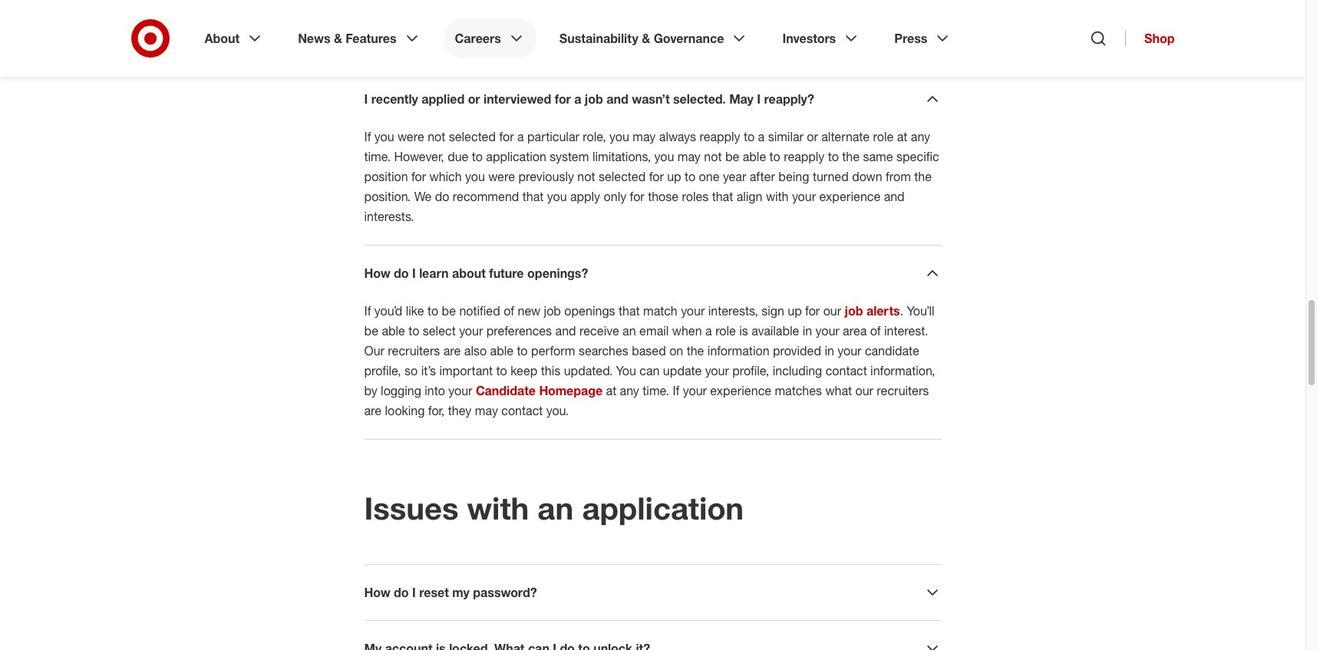 Task type: describe. For each thing, give the bounding box(es) containing it.
and right file
[[473, 35, 493, 50]]

and inside if you were not selected for a particular role, you may always reapply to a similar or alternate role at any time. however, due to application system limitations, you may not be able to reapply to the same specific position for which you were previously not selected for up to one year after being turned down from the position. we do recommend that you apply only for those roles that align with your experience and interests.
[[884, 189, 905, 204]]

a left similar
[[758, 129, 765, 144]]

0 vertical spatial were
[[398, 129, 424, 144]]

or inside dropdown button
[[468, 91, 480, 107]]

apply inside . we encourage you to keep an eye out for future opportunities and apply again when a role matches your experience and interests. we'll also keep your resume on file and reach out if we think you may be a good fit for other jobs.
[[500, 15, 531, 30]]

selected.
[[673, 91, 726, 107]]

they
[[448, 403, 472, 419]]

are inside the . you'll be able to select your preferences and receive an email when a role is available in your area of interest. our recruiters are also able to perform searches based on the information provided in your candidate profile, so it's important to keep this updated. you can update your profile, including contact information, by logging into your
[[444, 343, 461, 359]]

other
[[752, 35, 781, 50]]

we inside if you were not selected for a particular role, you may always reapply to a similar or alternate role at any time. however, due to application system limitations, you may not be able to reapply to the same specific position for which you were previously not selected for up to one year after being turned down from the position. we do recommend that you apply only for those roles that align with your experience and interests.
[[414, 189, 432, 204]]

being
[[779, 169, 810, 184]]

preferences
[[487, 323, 552, 339]]

interests,
[[709, 303, 759, 319]]

1 vertical spatial were
[[489, 169, 515, 184]]

into
[[425, 383, 445, 399]]

of inside the . you'll be able to select your preferences and receive an email when a role is available in your area of interest. our recruiters are also able to perform searches based on the information provided in your candidate profile, so it's important to keep this updated. you can update your profile, including contact information, by logging into your
[[871, 323, 881, 339]]

1 horizontal spatial up
[[788, 303, 802, 319]]

how do i learn about future openings? button
[[364, 264, 942, 283]]

do for reset
[[394, 585, 409, 601]]

i right may
[[757, 91, 761, 107]]

a left particular
[[518, 129, 524, 144]]

is
[[740, 323, 749, 339]]

down
[[853, 169, 883, 184]]

update
[[663, 363, 702, 379]]

1 vertical spatial keep
[[909, 15, 936, 30]]

to inside . we encourage you to keep an eye out for future opportunities and apply again when a role matches your experience and interests. we'll also keep your resume on file and reach out if we think you may be a good fit for other jobs.
[[807, 0, 817, 10]]

resume
[[392, 35, 433, 50]]

your up governance
[[685, 15, 709, 30]]

0 horizontal spatial in
[[803, 323, 813, 339]]

you up limitations,
[[610, 129, 630, 144]]

you'll
[[907, 303, 935, 319]]

it's
[[421, 363, 436, 379]]

learn
[[419, 266, 449, 281]]

a up the sustainability
[[600, 15, 607, 30]]

match
[[644, 303, 678, 319]]

0 horizontal spatial with
[[467, 490, 529, 527]]

for up press link
[[912, 0, 927, 10]]

shop
[[1145, 31, 1175, 46]]

careers
[[455, 31, 501, 46]]

turned
[[813, 169, 849, 184]]

recently
[[371, 91, 418, 107]]

position
[[364, 169, 408, 184]]

if inside at any time. if your experience matches what our recruiters are looking for, they may contact you.
[[673, 383, 680, 399]]

again
[[534, 15, 564, 30]]

a inside dropdown button
[[575, 91, 582, 107]]

if for if you were not selected for a particular role, you may always reapply to a similar or alternate role at any time. however, due to application system limitations, you may not be able to reapply to the same specific position for which you were previously not selected for up to one year after being turned down from the position. we do recommend that you apply only for those roles that align with your experience and interests.
[[364, 129, 371, 144]]

future inside . we encourage you to keep an eye out for future opportunities and apply again when a role matches your experience and interests. we'll also keep your resume on file and reach out if we think you may be a good fit for other jobs.
[[364, 15, 396, 30]]

roles
[[682, 189, 709, 204]]

candidate homepage link
[[476, 383, 603, 399]]

1 horizontal spatial that
[[619, 303, 640, 319]]

0 vertical spatial out
[[891, 0, 908, 10]]

1 horizontal spatial reapply
[[784, 149, 825, 164]]

when inside . we encourage you to keep an eye out for future opportunities and apply again when a role matches your experience and interests. we'll also keep your resume on file and reach out if we think you may be a good fit for other jobs.
[[567, 15, 597, 30]]

1 vertical spatial application
[[582, 490, 744, 527]]

for down "however,"
[[412, 169, 426, 184]]

experience inside at any time. if your experience matches what our recruiters are looking for, they may contact you.
[[711, 383, 772, 399]]

your down notified on the top of the page
[[459, 323, 483, 339]]

2 horizontal spatial job
[[845, 303, 864, 319]]

system
[[550, 149, 589, 164]]

specific
[[897, 149, 940, 164]]

wasn't
[[632, 91, 670, 107]]

email
[[640, 323, 669, 339]]

an inside . we encourage you to keep an eye out for future opportunities and apply again when a role matches your experience and interests. we'll also keep your resume on file and reach out if we think you may be a good fit for other jobs.
[[851, 0, 865, 10]]

jobs.
[[784, 35, 810, 50]]

information
[[708, 343, 770, 359]]

2 horizontal spatial not
[[704, 149, 722, 164]]

for right only on the top of the page
[[630, 189, 645, 204]]

reach
[[497, 35, 527, 50]]

at any time. if your experience matches what our recruiters are looking for, they may contact you.
[[364, 383, 929, 419]]

for down interviewed
[[500, 129, 514, 144]]

how do i reset my password?
[[364, 585, 537, 601]]

and inside dropdown button
[[607, 91, 629, 107]]

your left resume
[[364, 35, 388, 50]]

features
[[346, 31, 397, 46]]

recommend
[[453, 189, 519, 204]]

press link
[[884, 18, 963, 58]]

looking
[[385, 403, 425, 419]]

sustainability & governance link
[[549, 18, 760, 58]]

reapply?
[[764, 91, 815, 107]]

for right sign
[[806, 303, 820, 319]]

be inside . we encourage you to keep an eye out for future opportunities and apply again when a role matches your experience and interests. we'll also keep your resume on file and reach out if we think you may be a good fit for other jobs.
[[661, 35, 675, 50]]

homepage
[[539, 383, 603, 399]]

interests. inside if you were not selected for a particular role, you may always reapply to a similar or alternate role at any time. however, due to application system limitations, you may not be able to reapply to the same specific position for which you were previously not selected for up to one year after being turned down from the position. we do recommend that you apply only for those roles that align with your experience and interests.
[[364, 209, 414, 224]]

how do i reset my password? button
[[364, 584, 942, 602]]

to down similar
[[770, 149, 781, 164]]

at inside if you were not selected for a particular role, you may always reapply to a similar or alternate role at any time. however, due to application system limitations, you may not be able to reapply to the same specific position for which you were previously not selected for up to one year after being turned down from the position. we do recommend that you apply only for those roles that align with your experience and interests.
[[897, 129, 908, 144]]

issues with an application
[[364, 490, 744, 527]]

you up recommend
[[465, 169, 485, 184]]

if you'd like to be notified of new job openings that match your interests, sign up for our job alerts
[[364, 303, 901, 319]]

0 horizontal spatial an
[[538, 490, 574, 527]]

0 horizontal spatial not
[[428, 129, 446, 144]]

1 horizontal spatial selected
[[599, 169, 646, 184]]

to down like
[[409, 323, 420, 339]]

available
[[752, 323, 800, 339]]

. for you'll
[[901, 303, 904, 319]]

your up the they
[[449, 383, 473, 399]]

based
[[632, 343, 666, 359]]

i recently applied or interviewed for a job and wasn't selected. may i reapply?
[[364, 91, 815, 107]]

press
[[895, 31, 928, 46]]

application inside if you were not selected for a particular role, you may always reapply to a similar or alternate role at any time. however, due to application system limitations, you may not be able to reapply to the same specific position for which you were previously not selected for up to one year after being turned down from the position. we do recommend that you apply only for those roles that align with your experience and interests.
[[486, 149, 547, 164]]

may
[[730, 91, 754, 107]]

your down "area"
[[838, 343, 862, 359]]

& for sustainability
[[642, 31, 651, 46]]

we
[[562, 35, 578, 50]]

if
[[552, 35, 558, 50]]

to down preferences
[[517, 343, 528, 359]]

if you were not selected for a particular role, you may always reapply to a similar or alternate role at any time. however, due to application system limitations, you may not be able to reapply to the same specific position for which you were previously not selected for up to one year after being turned down from the position. we do recommend that you apply only for those roles that align with your experience and interests.
[[364, 129, 940, 224]]

to left similar
[[744, 129, 755, 144]]

provided
[[773, 343, 822, 359]]

your down the information
[[705, 363, 729, 379]]

to right like
[[428, 303, 439, 319]]

experience inside . we encourage you to keep an eye out for future opportunities and apply again when a role matches your experience and interests. we'll also keep your resume on file and reach out if we think you may be a good fit for other jobs.
[[712, 15, 774, 30]]

1 vertical spatial the
[[915, 169, 932, 184]]

contact inside at any time. if your experience matches what our recruiters are looking for, they may contact you.
[[502, 403, 543, 419]]

our
[[364, 343, 385, 359]]

may inside at any time. if your experience matches what our recruiters are looking for, they may contact you.
[[475, 403, 498, 419]]

0 vertical spatial selected
[[449, 129, 496, 144]]

matches inside at any time. if your experience matches what our recruiters are looking for, they may contact you.
[[775, 383, 822, 399]]

do for learn
[[394, 266, 409, 281]]

you right the think
[[611, 35, 631, 50]]

so
[[405, 363, 418, 379]]

candidate homepage
[[476, 383, 603, 399]]

i recently applied or interviewed for a job and wasn't selected. may i reapply? button
[[364, 90, 942, 108]]

apply inside if you were not selected for a particular role, you may always reapply to a similar or alternate role at any time. however, due to application system limitations, you may not be able to reapply to the same specific position for which you were previously not selected for up to one year after being turned down from the position. we do recommend that you apply only for those roles that align with your experience and interests.
[[571, 189, 601, 204]]

those
[[648, 189, 679, 204]]

due
[[448, 149, 469, 164]]

about link
[[194, 18, 275, 58]]

we'll
[[854, 15, 880, 30]]

role inside . we encourage you to keep an eye out for future opportunities and apply again when a role matches your experience and interests. we'll also keep your resume on file and reach out if we think you may be a good fit for other jobs.
[[610, 15, 631, 30]]

2 horizontal spatial that
[[712, 189, 734, 204]]

up inside if you were not selected for a particular role, you may always reapply to a similar or alternate role at any time. however, due to application system limitations, you may not be able to reapply to the same specific position for which you were previously not selected for up to one year after being turned down from the position. we do recommend that you apply only for those roles that align with your experience and interests.
[[667, 169, 682, 184]]

to up 'turned'
[[828, 149, 839, 164]]

file
[[453, 35, 469, 50]]

a left good
[[678, 35, 685, 50]]

0 horizontal spatial our
[[824, 303, 842, 319]]

and up jobs.
[[777, 15, 798, 30]]

you down recently
[[375, 129, 394, 144]]

fit
[[720, 35, 731, 50]]

0 horizontal spatial able
[[382, 323, 405, 339]]

time. inside if you were not selected for a particular role, you may always reapply to a similar or alternate role at any time. however, due to application system limitations, you may not be able to reapply to the same specific position for which you were previously not selected for up to one year after being turned down from the position. we do recommend that you apply only for those roles that align with your experience and interests.
[[364, 149, 391, 164]]

previously
[[519, 169, 574, 184]]

openings?
[[528, 266, 589, 281]]



Task type: locate. For each thing, give the bounding box(es) containing it.
0 vertical spatial also
[[883, 15, 905, 30]]

profile, down the information
[[733, 363, 770, 379]]

0 horizontal spatial also
[[464, 343, 487, 359]]

issues
[[364, 490, 459, 527]]

your inside at any time. if your experience matches what our recruiters are looking for, they may contact you.
[[683, 383, 707, 399]]

or right similar
[[807, 129, 818, 144]]

one
[[699, 169, 720, 184]]

shop link
[[1126, 31, 1175, 46]]

when inside the . you'll be able to select your preferences and receive an email when a role is available in your area of interest. our recruiters are also able to perform searches based on the information provided in your candidate profile, so it's important to keep this updated. you can update your profile, including contact information, by logging into your
[[673, 323, 702, 339]]

0 horizontal spatial of
[[504, 303, 515, 319]]

may inside . we encourage you to keep an eye out for future opportunities and apply again when a role matches your experience and interests. we'll also keep your resume on file and reach out if we think you may be a good fit for other jobs.
[[634, 35, 657, 50]]

0 horizontal spatial are
[[364, 403, 382, 419]]

job up role,
[[585, 91, 603, 107]]

able inside if you were not selected for a particular role, you may always reapply to a similar or alternate role at any time. however, due to application system limitations, you may not be able to reapply to the same specific position for which you were previously not selected for up to one year after being turned down from the position. we do recommend that you apply only for those roles that align with your experience and interests.
[[743, 149, 767, 164]]

your right match
[[681, 303, 705, 319]]

do inside dropdown button
[[394, 585, 409, 601]]

& left governance
[[642, 31, 651, 46]]

0 horizontal spatial that
[[523, 189, 544, 204]]

like
[[406, 303, 424, 319]]

candidate
[[865, 343, 920, 359]]

perform
[[531, 343, 576, 359]]

1 horizontal spatial matches
[[775, 383, 822, 399]]

the down specific
[[915, 169, 932, 184]]

how up you'd
[[364, 266, 391, 281]]

about
[[205, 31, 240, 46]]

2 vertical spatial the
[[687, 343, 704, 359]]

0 horizontal spatial keep
[[511, 363, 538, 379]]

role inside if you were not selected for a particular role, you may always reapply to a similar or alternate role at any time. however, due to application system limitations, you may not be able to reapply to the same specific position for which you were previously not selected for up to one year after being turned down from the position. we do recommend that you apply only for those roles that align with your experience and interests.
[[874, 129, 894, 144]]

1 horizontal spatial profile,
[[733, 363, 770, 379]]

if inside if you were not selected for a particular role, you may always reapply to a similar or alternate role at any time. however, due to application system limitations, you may not be able to reapply to the same specific position for which you were previously not selected for up to one year after being turned down from the position. we do recommend that you apply only for those roles that align with your experience and interests.
[[364, 129, 371, 144]]

when
[[567, 15, 597, 30], [673, 323, 702, 339]]

do inside dropdown button
[[394, 266, 409, 281]]

or inside if you were not selected for a particular role, you may always reapply to a similar or alternate role at any time. however, due to application system limitations, you may not be able to reapply to the same specific position for which you were previously not selected for up to one year after being turned down from the position. we do recommend that you apply only for those roles that align with your experience and interests.
[[807, 129, 818, 144]]

1 vertical spatial role
[[874, 129, 894, 144]]

the up update
[[687, 343, 704, 359]]

0 vertical spatial matches
[[634, 15, 682, 30]]

password?
[[473, 585, 537, 601]]

the inside the . you'll be able to select your preferences and receive an email when a role is available in your area of interest. our recruiters are also able to perform searches based on the information provided in your candidate profile, so it's important to keep this updated. you can update your profile, including contact information, by logging into your
[[687, 343, 704, 359]]

do left learn
[[394, 266, 409, 281]]

1 horizontal spatial future
[[489, 266, 524, 281]]

about
[[452, 266, 486, 281]]

keep up the press
[[909, 15, 936, 30]]

future
[[364, 15, 396, 30], [489, 266, 524, 281]]

role up sustainability & governance
[[610, 15, 631, 30]]

may
[[634, 35, 657, 50], [633, 129, 656, 144], [678, 149, 701, 164], [475, 403, 498, 419]]

if up position
[[364, 129, 371, 144]]

1 vertical spatial reapply
[[784, 149, 825, 164]]

investors link
[[772, 18, 872, 58]]

how inside dropdown button
[[364, 585, 391, 601]]

were up recommend
[[489, 169, 515, 184]]

1 vertical spatial at
[[606, 383, 617, 399]]

selected up due
[[449, 129, 496, 144]]

1 horizontal spatial time.
[[643, 383, 670, 399]]

searches
[[579, 343, 629, 359]]

role inside the . you'll be able to select your preferences and receive an email when a role is available in your area of interest. our recruiters are also able to perform searches based on the information provided in your candidate profile, so it's important to keep this updated. you can update your profile, including contact information, by logging into your
[[716, 323, 736, 339]]

for up particular
[[555, 91, 571, 107]]

news & features
[[298, 31, 397, 46]]

not down the system
[[578, 169, 596, 184]]

2 vertical spatial able
[[490, 343, 514, 359]]

and up careers
[[476, 15, 497, 30]]

not up one
[[704, 149, 722, 164]]

1 vertical spatial matches
[[775, 383, 822, 399]]

. you'll be able to select your preferences and receive an email when a role is available in your area of interest. our recruiters are also able to perform searches based on the information provided in your candidate profile, so it's important to keep this updated. you can update your profile, including contact information, by logging into your
[[364, 303, 936, 399]]

1 vertical spatial time.
[[643, 383, 670, 399]]

interests. down position.
[[364, 209, 414, 224]]

position.
[[364, 189, 411, 204]]

. for we
[[694, 0, 697, 10]]

able down preferences
[[490, 343, 514, 359]]

1 profile, from the left
[[364, 363, 401, 379]]

1 horizontal spatial contact
[[826, 363, 867, 379]]

important
[[440, 363, 493, 379]]

on inside the . you'll be able to select your preferences and receive an email when a role is available in your area of interest. our recruiters are also able to perform searches based on the information provided in your candidate profile, so it's important to keep this updated. you can update your profile, including contact information, by logging into your
[[670, 343, 684, 359]]

we
[[701, 0, 718, 10], [414, 189, 432, 204]]

1 horizontal spatial the
[[843, 149, 860, 164]]

recruiters
[[388, 343, 440, 359], [877, 383, 929, 399]]

i left recently
[[364, 91, 368, 107]]

experience down 'encourage' on the right of page
[[712, 15, 774, 30]]

sustainability
[[560, 31, 639, 46]]

0 vertical spatial do
[[435, 189, 449, 204]]

how for how do i reset my password?
[[364, 585, 391, 601]]

0 vertical spatial in
[[803, 323, 813, 339]]

0 vertical spatial time.
[[364, 149, 391, 164]]

at up specific
[[897, 129, 908, 144]]

openings
[[565, 303, 616, 319]]

when right email
[[673, 323, 702, 339]]

are down 'by' in the left bottom of the page
[[364, 403, 382, 419]]

for up those
[[649, 169, 664, 184]]

1 vertical spatial experience
[[820, 189, 881, 204]]

only
[[604, 189, 627, 204]]

1 horizontal spatial job
[[585, 91, 603, 107]]

0 horizontal spatial matches
[[634, 15, 682, 30]]

time. down the can
[[643, 383, 670, 399]]

future inside dropdown button
[[489, 266, 524, 281]]

0 horizontal spatial or
[[468, 91, 480, 107]]

0 horizontal spatial interests.
[[364, 209, 414, 224]]

if down update
[[673, 383, 680, 399]]

also up the press
[[883, 15, 905, 30]]

particular
[[528, 129, 580, 144]]

when up the think
[[567, 15, 597, 30]]

that down year at the right top
[[712, 189, 734, 204]]

any down you
[[620, 383, 640, 399]]

on up update
[[670, 343, 684, 359]]

our inside at any time. if your experience matches what our recruiters are looking for, they may contact you.
[[856, 383, 874, 399]]

1 horizontal spatial when
[[673, 323, 702, 339]]

at
[[897, 129, 908, 144], [606, 383, 617, 399]]

i inside dropdown button
[[412, 266, 416, 281]]

at inside at any time. if your experience matches what our recruiters are looking for, they may contact you.
[[606, 383, 617, 399]]

be
[[661, 35, 675, 50], [726, 149, 740, 164], [442, 303, 456, 319], [364, 323, 379, 339]]

2 horizontal spatial an
[[851, 0, 865, 10]]

1 vertical spatial our
[[856, 383, 874, 399]]

0 vertical spatial are
[[444, 343, 461, 359]]

year
[[723, 169, 747, 184]]

1 & from the left
[[334, 31, 342, 46]]

able up after
[[743, 149, 767, 164]]

a up particular
[[575, 91, 582, 107]]

experience down the information
[[711, 383, 772, 399]]

you
[[616, 363, 637, 379]]

the
[[843, 149, 860, 164], [915, 169, 932, 184], [687, 343, 704, 359]]

with inside if you were not selected for a particular role, you may always reapply to a similar or alternate role at any time. however, due to application system limitations, you may not be able to reapply to the same specific position for which you were previously not selected for up to one year after being turned down from the position. we do recommend that you apply only for those roles that align with your experience and interests.
[[766, 189, 789, 204]]

1 horizontal spatial an
[[623, 323, 636, 339]]

if left you'd
[[364, 303, 371, 319]]

be inside the . you'll be able to select your preferences and receive an email when a role is available in your area of interest. our recruiters are also able to perform searches based on the information provided in your candidate profile, so it's important to keep this updated. you can update your profile, including contact information, by logging into your
[[364, 323, 379, 339]]

to right due
[[472, 149, 483, 164]]

for right fit
[[734, 35, 749, 50]]

candidate
[[476, 383, 536, 399]]

information,
[[871, 363, 936, 379]]

& for news
[[334, 31, 342, 46]]

application
[[486, 149, 547, 164], [582, 490, 744, 527]]

same
[[864, 149, 894, 164]]

keep inside the . you'll be able to select your preferences and receive an email when a role is available in your area of interest. our recruiters are also able to perform searches based on the information provided in your candidate profile, so it's important to keep this updated. you can update your profile, including contact information, by logging into your
[[511, 363, 538, 379]]

2 vertical spatial if
[[673, 383, 680, 399]]

interviewed
[[484, 91, 552, 107]]

0 horizontal spatial at
[[606, 383, 617, 399]]

0 vertical spatial if
[[364, 129, 371, 144]]

also inside the . you'll be able to select your preferences and receive an email when a role is available in your area of interest. our recruiters are also able to perform searches based on the information provided in your candidate profile, so it's important to keep this updated. you can update your profile, including contact information, by logging into your
[[464, 343, 487, 359]]

1 horizontal spatial interests.
[[801, 15, 851, 30]]

that
[[523, 189, 544, 204], [712, 189, 734, 204], [619, 303, 640, 319]]

. inside the . you'll be able to select your preferences and receive an email when a role is available in your area of interest. our recruiters are also able to perform searches based on the information provided in your candidate profile, so it's important to keep this updated. you can update your profile, including contact information, by logging into your
[[901, 303, 904, 319]]

0 horizontal spatial application
[[486, 149, 547, 164]]

be up year at the right top
[[726, 149, 740, 164]]

including
[[773, 363, 823, 379]]

and left the 'wasn't'
[[607, 91, 629, 107]]

0 vertical spatial we
[[701, 0, 718, 10]]

2 profile, from the left
[[733, 363, 770, 379]]

0 vertical spatial when
[[567, 15, 597, 30]]

1 vertical spatial .
[[901, 303, 904, 319]]

this
[[541, 363, 561, 379]]

reset
[[419, 585, 449, 601]]

how do i learn about future openings?
[[364, 266, 589, 281]]

reapply up one
[[700, 129, 741, 144]]

0 horizontal spatial recruiters
[[388, 343, 440, 359]]

any up specific
[[911, 129, 931, 144]]

interests. inside . we encourage you to keep an eye out for future opportunities and apply again when a role matches your experience and interests. we'll also keep your resume on file and reach out if we think you may be a good fit for other jobs.
[[801, 15, 851, 30]]

if for if you'd like to be notified of new job openings that match your interests, sign up for our job alerts
[[364, 303, 371, 319]]

reapply up being
[[784, 149, 825, 164]]

1 how from the top
[[364, 266, 391, 281]]

1 horizontal spatial any
[[911, 129, 931, 144]]

1 vertical spatial apply
[[571, 189, 601, 204]]

our right what
[[856, 383, 874, 399]]

2 how from the top
[[364, 585, 391, 601]]

0 horizontal spatial .
[[694, 0, 697, 10]]

eye
[[868, 0, 887, 10]]

0 horizontal spatial out
[[531, 35, 549, 50]]

area
[[843, 323, 867, 339]]

how for how do i learn about future openings?
[[364, 266, 391, 281]]

however,
[[394, 149, 444, 164]]

. inside . we encourage you to keep an eye out for future opportunities and apply again when a role matches your experience and interests. we'll also keep your resume on file and reach out if we think you may be a good fit for other jobs.
[[694, 0, 697, 10]]

1 horizontal spatial not
[[578, 169, 596, 184]]

0 horizontal spatial up
[[667, 169, 682, 184]]

1 horizontal spatial are
[[444, 343, 461, 359]]

we down which
[[414, 189, 432, 204]]

your left "area"
[[816, 323, 840, 339]]

0 vertical spatial on
[[436, 35, 450, 50]]

role,
[[583, 129, 606, 144]]

job right new
[[544, 303, 561, 319]]

you up investors
[[783, 0, 803, 10]]

your down being
[[792, 189, 816, 204]]

1 vertical spatial how
[[364, 585, 391, 601]]

able
[[743, 149, 767, 164], [382, 323, 405, 339], [490, 343, 514, 359]]

interest.
[[885, 323, 929, 339]]

1 vertical spatial an
[[623, 323, 636, 339]]

selected
[[449, 129, 496, 144], [599, 169, 646, 184]]

updated.
[[564, 363, 613, 379]]

1 vertical spatial or
[[807, 129, 818, 144]]

you down always
[[655, 149, 674, 164]]

in right provided
[[825, 343, 835, 359]]

are inside at any time. if your experience matches what our recruiters are looking for, they may contact you.
[[364, 403, 382, 419]]

1 horizontal spatial with
[[766, 189, 789, 204]]

1 horizontal spatial apply
[[571, 189, 601, 204]]

0 vertical spatial up
[[667, 169, 682, 184]]

recruiters inside the . you'll be able to select your preferences and receive an email when a role is available in your area of interest. our recruiters are also able to perform searches based on the information provided in your candidate profile, so it's important to keep this updated. you can update your profile, including contact information, by logging into your
[[388, 343, 440, 359]]

an inside the . you'll be able to select your preferences and receive an email when a role is available in your area of interest. our recruiters are also able to perform searches based on the information provided in your candidate profile, so it's important to keep this updated. you can update your profile, including contact information, by logging into your
[[623, 323, 636, 339]]

and up perform
[[556, 323, 576, 339]]

0 vertical spatial .
[[694, 0, 697, 10]]

logging
[[381, 383, 421, 399]]

experience inside if you were not selected for a particular role, you may always reapply to a similar or alternate role at any time. however, due to application system limitations, you may not be able to reapply to the same specific position for which you were previously not selected for up to one year after being turned down from the position. we do recommend that you apply only for those roles that align with your experience and interests.
[[820, 189, 881, 204]]

2 & from the left
[[642, 31, 651, 46]]

1 horizontal spatial in
[[825, 343, 835, 359]]

future right about
[[489, 266, 524, 281]]

also inside . we encourage you to keep an eye out for future opportunities and apply again when a role matches your experience and interests. we'll also keep your resume on file and reach out if we think you may be a good fit for other jobs.
[[883, 15, 905, 30]]

are down select
[[444, 343, 461, 359]]

0 vertical spatial our
[[824, 303, 842, 319]]

2 vertical spatial role
[[716, 323, 736, 339]]

that left match
[[619, 303, 640, 319]]

0 vertical spatial keep
[[821, 0, 848, 10]]

1 horizontal spatial application
[[582, 490, 744, 527]]

. left you'll
[[901, 303, 904, 319]]

can
[[640, 363, 660, 379]]

your down update
[[683, 383, 707, 399]]

1 horizontal spatial recruiters
[[877, 383, 929, 399]]

do inside if you were not selected for a particular role, you may always reapply to a similar or alternate role at any time. however, due to application system limitations, you may not be able to reapply to the same specific position for which you were previously not selected for up to one year after being turned down from the position. we do recommend that you apply only for those roles that align with your experience and interests.
[[435, 189, 449, 204]]

0 vertical spatial future
[[364, 15, 396, 30]]

news & features link
[[287, 18, 432, 58]]

your inside if you were not selected for a particular role, you may always reapply to a similar or alternate role at any time. however, due to application system limitations, you may not be able to reapply to the same specific position for which you were previously not selected for up to one year after being turned down from the position. we do recommend that you apply only for those roles that align with your experience and interests.
[[792, 189, 816, 204]]

1 vertical spatial recruiters
[[877, 383, 929, 399]]

you'd
[[375, 303, 403, 319]]

time.
[[364, 149, 391, 164], [643, 383, 670, 399]]

1 vertical spatial contact
[[502, 403, 543, 419]]

0 vertical spatial or
[[468, 91, 480, 107]]

my
[[453, 585, 470, 601]]

we inside . we encourage you to keep an eye out for future opportunities and apply again when a role matches your experience and interests. we'll also keep your resume on file and reach out if we think you may be a good fit for other jobs.
[[701, 0, 718, 10]]

1 horizontal spatial our
[[856, 383, 874, 399]]

up
[[667, 169, 682, 184], [788, 303, 802, 319]]

how inside dropdown button
[[364, 266, 391, 281]]

of left new
[[504, 303, 515, 319]]

0 horizontal spatial reapply
[[700, 129, 741, 144]]

1 horizontal spatial role
[[716, 323, 736, 339]]

and inside the . you'll be able to select your preferences and receive an email when a role is available in your area of interest. our recruiters are also able to perform searches based on the information provided in your candidate profile, so it's important to keep this updated. you can update your profile, including contact information, by logging into your
[[556, 323, 576, 339]]

i
[[364, 91, 368, 107], [757, 91, 761, 107], [412, 266, 416, 281], [412, 585, 416, 601]]

for
[[912, 0, 927, 10], [734, 35, 749, 50], [555, 91, 571, 107], [500, 129, 514, 144], [412, 169, 426, 184], [649, 169, 664, 184], [630, 189, 645, 204], [806, 303, 820, 319]]

alternate
[[822, 129, 870, 144]]

job
[[585, 91, 603, 107], [544, 303, 561, 319], [845, 303, 864, 319]]

2 vertical spatial experience
[[711, 383, 772, 399]]

our left job alerts link
[[824, 303, 842, 319]]

how left reset
[[364, 585, 391, 601]]

profile,
[[364, 363, 401, 379], [733, 363, 770, 379]]

to left one
[[685, 169, 696, 184]]

the down alternate
[[843, 149, 860, 164]]

what
[[826, 383, 852, 399]]

investors
[[783, 31, 836, 46]]

up right sign
[[788, 303, 802, 319]]

that down previously at the left top
[[523, 189, 544, 204]]

limitations,
[[593, 149, 651, 164]]

on inside . we encourage you to keep an eye out for future opportunities and apply again when a role matches your experience and interests. we'll also keep your resume on file and reach out if we think you may be a good fit for other jobs.
[[436, 35, 450, 50]]

by
[[364, 383, 378, 399]]

1 vertical spatial do
[[394, 266, 409, 281]]

time. inside at any time. if your experience matches what our recruiters are looking for, they may contact you.
[[643, 383, 670, 399]]

1 vertical spatial out
[[531, 35, 549, 50]]

be up select
[[442, 303, 456, 319]]

2 vertical spatial do
[[394, 585, 409, 601]]

1 horizontal spatial able
[[490, 343, 514, 359]]

apply left only on the top of the page
[[571, 189, 601, 204]]

1 vertical spatial of
[[871, 323, 881, 339]]

to up investors
[[807, 0, 817, 10]]

0 horizontal spatial job
[[544, 303, 561, 319]]

1 vertical spatial if
[[364, 303, 371, 319]]

0 vertical spatial of
[[504, 303, 515, 319]]

interests.
[[801, 15, 851, 30], [364, 209, 414, 224]]

.
[[694, 0, 697, 10], [901, 303, 904, 319]]

0 vertical spatial able
[[743, 149, 767, 164]]

0 vertical spatial application
[[486, 149, 547, 164]]

recruiters inside at any time. if your experience matches what our recruiters are looking for, they may contact you.
[[877, 383, 929, 399]]

of down job alerts link
[[871, 323, 881, 339]]

0 vertical spatial the
[[843, 149, 860, 164]]

contact up what
[[826, 363, 867, 379]]

out left if
[[531, 35, 549, 50]]

to
[[807, 0, 817, 10], [744, 129, 755, 144], [472, 149, 483, 164], [770, 149, 781, 164], [828, 149, 839, 164], [685, 169, 696, 184], [428, 303, 439, 319], [409, 323, 420, 339], [517, 343, 528, 359], [497, 363, 507, 379]]

1 vertical spatial any
[[620, 383, 640, 399]]

0 vertical spatial role
[[610, 15, 631, 30]]

any inside if you were not selected for a particular role, you may always reapply to a similar or alternate role at any time. however, due to application system limitations, you may not be able to reapply to the same specific position for which you were previously not selected for up to one year after being turned down from the position. we do recommend that you apply only for those roles that align with your experience and interests.
[[911, 129, 931, 144]]

a inside the . you'll be able to select your preferences and receive an email when a role is available in your area of interest. our recruiters are also able to perform searches based on the information provided in your candidate profile, so it's important to keep this updated. you can update your profile, including contact information, by logging into your
[[706, 323, 712, 339]]

0 vertical spatial at
[[897, 129, 908, 144]]

which
[[430, 169, 462, 184]]

receive
[[580, 323, 619, 339]]

opportunities
[[400, 15, 473, 30]]

a
[[600, 15, 607, 30], [678, 35, 685, 50], [575, 91, 582, 107], [518, 129, 524, 144], [758, 129, 765, 144], [706, 323, 712, 339]]

matches up sustainability & governance
[[634, 15, 682, 30]]

1 vertical spatial selected
[[599, 169, 646, 184]]

any
[[911, 129, 931, 144], [620, 383, 640, 399]]

for inside dropdown button
[[555, 91, 571, 107]]

applied
[[422, 91, 465, 107]]

profile, down our
[[364, 363, 401, 379]]

1 horizontal spatial or
[[807, 129, 818, 144]]

you down previously at the left top
[[547, 189, 567, 204]]

any inside at any time. if your experience matches what our recruiters are looking for, they may contact you.
[[620, 383, 640, 399]]

careers link
[[444, 18, 537, 58]]

job up "area"
[[845, 303, 864, 319]]

experience down down
[[820, 189, 881, 204]]

job inside dropdown button
[[585, 91, 603, 107]]

0 horizontal spatial selected
[[449, 129, 496, 144]]

contact inside the . you'll be able to select your preferences and receive an email when a role is available in your area of interest. our recruiters are also able to perform searches based on the information provided in your candidate profile, so it's important to keep this updated. you can update your profile, including contact information, by logging into your
[[826, 363, 867, 379]]

think
[[581, 35, 608, 50]]

to up "candidate"
[[497, 363, 507, 379]]

be inside if you were not selected for a particular role, you may always reapply to a similar or alternate role at any time. however, due to application system limitations, you may not be able to reapply to the same specific position for which you were previously not selected for up to one year after being turned down from the position. we do recommend that you apply only for those roles that align with your experience and interests.
[[726, 149, 740, 164]]

matches inside . we encourage you to keep an eye out for future opportunities and apply again when a role matches your experience and interests. we'll also keep your resume on file and reach out if we think you may be a good fit for other jobs.
[[634, 15, 682, 30]]

be up our
[[364, 323, 379, 339]]

were up "however,"
[[398, 129, 424, 144]]

0 horizontal spatial contact
[[502, 403, 543, 419]]

from
[[886, 169, 911, 184]]

and down the from
[[884, 189, 905, 204]]

i left reset
[[412, 585, 416, 601]]

always
[[659, 129, 697, 144]]

after
[[750, 169, 775, 184]]

do down which
[[435, 189, 449, 204]]



Task type: vqa. For each thing, say whether or not it's contained in the screenshot.
left the Nov.
no



